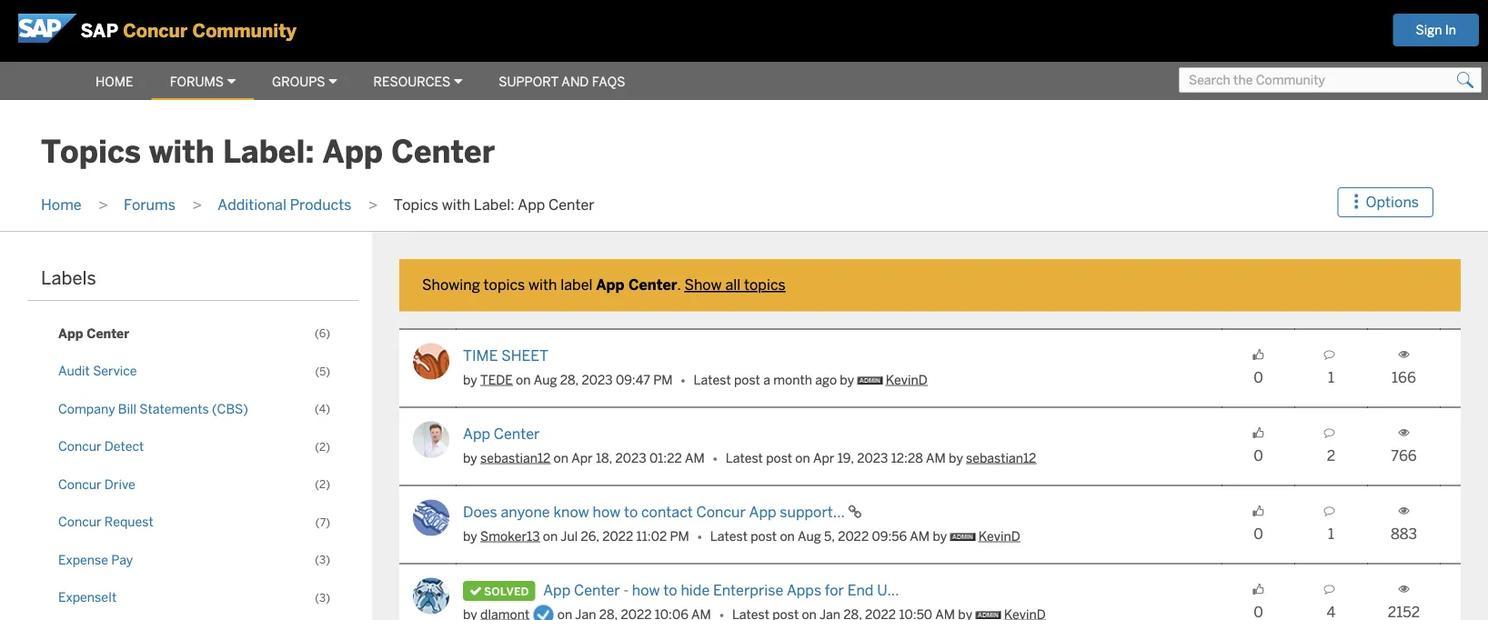 Task type: describe. For each thing, give the bounding box(es) containing it.
support...
[[780, 503, 845, 522]]

expenseit
[[58, 590, 117, 606]]

pay
[[111, 552, 133, 568]]

expenseit link
[[45, 584, 340, 612]]

concur right contact
[[696, 503, 746, 522]]

0 for 766
[[1254, 446, 1263, 465]]

home for additional products
[[41, 195, 82, 214]]

latest for time sheet
[[694, 371, 731, 388]]

-
[[624, 581, 629, 600]]

by smoker13 on ‎jul 26, 2022 11:02 pm
[[463, 528, 689, 544]]

tede link
[[480, 371, 513, 388]]

time sheet link
[[463, 347, 548, 365]]

menu bar containing home
[[0, 61, 643, 100]]

09:47
[[616, 371, 650, 388]]

sap image
[[18, 14, 77, 43]]

company bill statements (cbs)
[[58, 401, 248, 417]]

home link for groups
[[77, 65, 152, 98]]

statements
[[139, 401, 209, 417]]

am for app center
[[926, 450, 946, 466]]

latest for does anyone know how to contact concur app support...
[[710, 528, 748, 544]]

center down resources link
[[391, 132, 495, 172]]

01:22
[[649, 450, 682, 466]]

(5)
[[315, 364, 330, 379]]

does anyone know how to contact concur app support...
[[463, 503, 848, 522]]

solved! image
[[469, 585, 529, 598]]

detect
[[104, 439, 144, 455]]

09:56
[[872, 528, 907, 544]]

community manager image for does anyone know how to contact concur app support...
[[950, 533, 976, 541]]

kevind for time sheet
[[886, 371, 928, 388]]

(2) for concur detect
[[315, 440, 330, 454]]

(3) for expense pay
[[315, 553, 330, 567]]

home for groups
[[96, 74, 133, 90]]

center left show
[[628, 276, 677, 294]]

2 topics from the left
[[744, 276, 786, 294]]

by down app center
[[463, 450, 477, 466]]

company bill statements (cbs) link
[[45, 395, 340, 424]]

for
[[825, 581, 844, 600]]

by right ago
[[840, 371, 854, 388]]

sebastian12 image
[[413, 422, 449, 458]]

2022 for 5,
[[838, 528, 869, 544]]

0 for 166
[[1254, 368, 1263, 387]]

ago
[[815, 371, 837, 388]]

home link for additional products
[[32, 195, 91, 214]]

label: inside 'list'
[[474, 195, 515, 214]]

28,
[[560, 371, 579, 388]]

sap
[[80, 19, 118, 43]]

2
[[1327, 446, 1336, 465]]

sheet
[[501, 347, 548, 365]]

support and faqs link
[[481, 65, 643, 98]]

concur detect link
[[45, 433, 340, 461]]

showing topics with label app center . show all topics
[[422, 276, 786, 294]]

26,
[[581, 528, 599, 544]]

on left 19,
[[795, 450, 810, 466]]

‎aug for 5,
[[798, 528, 821, 544]]

on down support...
[[780, 528, 795, 544]]

support and faqs
[[499, 74, 625, 90]]

expense
[[58, 552, 108, 568]]

audit service link
[[45, 357, 340, 386]]

883
[[1391, 525, 1417, 543]]

on for does anyone know how to contact concur app support...
[[543, 528, 558, 544]]

resources link
[[355, 65, 481, 98]]

latest for app center
[[726, 450, 763, 466]]

smoker13
[[480, 528, 540, 544]]

by sebastian12 on ‎apr 18, 2023 01:22 am
[[463, 450, 705, 466]]

app center - how to hide enterprise apps for end u... link
[[543, 581, 899, 600]]

5,
[[824, 528, 835, 544]]

additional
[[218, 195, 286, 214]]

concur detect
[[58, 439, 144, 455]]

(2) for concur drive
[[315, 478, 330, 492]]

support
[[499, 74, 559, 90]]

app inside 'list'
[[518, 195, 545, 214]]

2022 for 26,
[[602, 528, 633, 544]]

showing
[[422, 276, 480, 294]]

community
[[192, 19, 297, 43]]

tede image
[[413, 344, 449, 380]]

audit
[[58, 363, 90, 379]]

concur request link
[[45, 508, 340, 537]]

‎jul
[[561, 528, 578, 544]]

(6)
[[315, 327, 330, 341]]

concur for concur request
[[58, 514, 101, 530]]

smoker13 link
[[480, 528, 540, 544]]

on for app center
[[554, 450, 569, 466]]

0 vertical spatial label:
[[223, 132, 314, 172]]

list containing audit service
[[45, 319, 340, 612]]

11:02
[[636, 528, 667, 544]]

show
[[684, 276, 722, 294]]

by right 09:56
[[933, 528, 947, 544]]

request
[[104, 514, 153, 530]]

(7)
[[316, 515, 330, 530]]

center left -
[[574, 581, 620, 600]]

groups link
[[254, 65, 355, 98]]

latest post on ‎aug 5, 2022 09:56 am by
[[710, 528, 950, 544]]

additional products link
[[209, 195, 361, 214]]

products
[[290, 195, 351, 214]]

does
[[463, 503, 497, 522]]

12:28
[[891, 450, 923, 466]]

by down time
[[463, 371, 477, 388]]

2 vertical spatial community manager image
[[976, 611, 1001, 620]]

all
[[725, 276, 741, 294]]

18,
[[596, 450, 612, 466]]

expense pay link
[[45, 546, 340, 575]]

1 topics from the left
[[484, 276, 525, 294]]

kevind link for time sheet
[[886, 371, 928, 388]]



Task type: vqa. For each thing, say whether or not it's contained in the screenshot.


Task type: locate. For each thing, give the bounding box(es) containing it.
2 sebastian12 from the left
[[966, 450, 1036, 466]]

1 (2) from the top
[[315, 440, 330, 454]]

post up the enterprise
[[751, 528, 777, 544]]

by tede on ‎aug 28, 2023 09:47 pm
[[463, 371, 673, 388]]

service
[[93, 363, 137, 379]]

2 sebastian12 link from the left
[[966, 450, 1036, 466]]

166
[[1392, 368, 1416, 387]]

sign in
[[1416, 22, 1456, 38]]

menu bar
[[0, 61, 643, 100]]

1 horizontal spatial kevind link
[[979, 528, 1020, 544]]

0 horizontal spatial 2022
[[602, 528, 633, 544]]

latest up the app center - how to hide enterprise apps for end u... in the bottom of the page
[[710, 528, 748, 544]]

post
[[734, 371, 760, 388], [766, 450, 792, 466], [751, 528, 777, 544]]

0 vertical spatial (2)
[[315, 440, 330, 454]]

list containing home
[[32, 179, 1347, 231]]

app center
[[463, 425, 540, 443]]

1 horizontal spatial 2022
[[838, 528, 869, 544]]

concur up expense
[[58, 514, 101, 530]]

concur for concur drive
[[58, 476, 101, 493]]

1 horizontal spatial topics
[[394, 195, 438, 214]]

sap concur community
[[80, 19, 297, 43]]

by down does
[[463, 528, 477, 544]]

1 for 883
[[1328, 525, 1334, 543]]

and
[[562, 74, 589, 90]]

0 vertical spatial 0
[[1254, 368, 1263, 387]]

post for does anyone know how to contact concur app support...
[[751, 528, 777, 544]]

1 ‎apr from the left
[[571, 450, 593, 466]]

center up label
[[549, 195, 595, 214]]

0 horizontal spatial with
[[149, 132, 215, 172]]

1 1 from the top
[[1328, 368, 1334, 387]]

2022 right 5,
[[838, 528, 869, 544]]

latest post on ‎apr 19, 2023 12:28 am by sebastian12
[[726, 450, 1036, 466]]

(2) down '(4)' at the left bottom of page
[[315, 440, 330, 454]]

0 vertical spatial forums link
[[152, 65, 254, 98]]

kevind link for does anyone know how to contact concur app support...
[[979, 528, 1020, 544]]

1 vertical spatial pm
[[670, 528, 689, 544]]

‎apr for 18,
[[571, 450, 593, 466]]

enterprise
[[713, 581, 783, 600]]

company
[[58, 401, 115, 417]]

0 vertical spatial ‎aug
[[534, 371, 557, 388]]

forums for additional products
[[124, 195, 175, 214]]

app
[[322, 132, 383, 172], [518, 195, 545, 214], [596, 276, 625, 294], [463, 425, 490, 443], [749, 503, 776, 522], [543, 581, 571, 600]]

(cbs)
[[212, 401, 248, 417]]

to for hide
[[663, 581, 677, 600]]

drive
[[104, 476, 135, 493]]

1 horizontal spatial home
[[96, 74, 133, 90]]

0 vertical spatial kevind
[[886, 371, 928, 388]]

home down sap
[[96, 74, 133, 90]]

1 horizontal spatial how
[[632, 581, 660, 600]]

app center link
[[463, 425, 540, 443]]

0 vertical spatial latest
[[694, 371, 731, 388]]

center
[[391, 132, 495, 172], [549, 195, 595, 214], [628, 276, 677, 294], [494, 425, 540, 443], [574, 581, 620, 600]]

sebastian12 link
[[480, 450, 551, 466], [966, 450, 1036, 466]]

show all topics link
[[684, 276, 786, 294]]

0 vertical spatial kevind link
[[886, 371, 928, 388]]

(3) for expenseit
[[315, 591, 330, 605]]

bill
[[118, 401, 136, 417]]

0 horizontal spatial 2023
[[582, 371, 613, 388]]

2 2022 from the left
[[838, 528, 869, 544]]

0 vertical spatial how
[[593, 503, 621, 522]]

with inside 'list'
[[442, 195, 470, 214]]

1 vertical spatial to
[[663, 581, 677, 600]]

2023 for time sheet
[[582, 371, 613, 388]]

1 vertical spatial kevind
[[979, 528, 1020, 544]]

2 1 from the top
[[1328, 525, 1334, 543]]

2 0 from the top
[[1254, 446, 1263, 465]]

1 vertical spatial 0
[[1254, 446, 1263, 465]]

1 sebastian12 from the left
[[480, 450, 551, 466]]

expense pay
[[58, 552, 133, 568]]

latest left a
[[694, 371, 731, 388]]

how
[[593, 503, 621, 522], [632, 581, 660, 600]]

1 horizontal spatial to
[[663, 581, 677, 600]]

concur drive
[[58, 476, 135, 493]]

0 vertical spatial list
[[32, 179, 1347, 231]]

2 vertical spatial latest
[[710, 528, 748, 544]]

sign in link
[[1393, 14, 1479, 46]]

2023 for app center
[[615, 450, 646, 466]]

label:
[[223, 132, 314, 172], [474, 195, 515, 214]]

home up labels heading
[[41, 195, 82, 214]]

labels
[[41, 267, 96, 290]]

1 vertical spatial how
[[632, 581, 660, 600]]

1 horizontal spatial ‎apr
[[813, 450, 835, 466]]

dlamont image
[[413, 578, 449, 615]]

‎apr left 18,
[[571, 450, 593, 466]]

2 horizontal spatial 2023
[[857, 450, 888, 466]]

am
[[685, 450, 705, 466], [926, 450, 946, 466], [910, 528, 930, 544]]

month
[[773, 371, 812, 388]]

to
[[624, 503, 638, 522], [663, 581, 677, 600]]

0 vertical spatial post
[[734, 371, 760, 388]]

0
[[1254, 368, 1263, 387], [1254, 446, 1263, 465], [1254, 525, 1263, 543]]

on down sheet
[[516, 371, 531, 388]]

concur right sap
[[123, 19, 188, 43]]

1 vertical spatial post
[[766, 450, 792, 466]]

home link down sap
[[77, 65, 152, 98]]

forums link for additional products
[[115, 195, 185, 214]]

u...
[[877, 581, 899, 600]]

am for does anyone know how to contact concur app support...
[[910, 528, 930, 544]]

0 vertical spatial topics
[[41, 132, 141, 172]]

0 horizontal spatial to
[[624, 503, 638, 522]]

pm right 09:47
[[653, 371, 673, 388]]

1 vertical spatial latest
[[726, 450, 763, 466]]

topics with label: app center
[[41, 132, 495, 172], [394, 195, 595, 214]]

1 horizontal spatial kevind
[[979, 528, 1020, 544]]

1 0 from the top
[[1254, 368, 1263, 387]]

1 vertical spatial forums link
[[115, 195, 185, 214]]

1 horizontal spatial label:
[[474, 195, 515, 214]]

post for app center
[[766, 450, 792, 466]]

1 horizontal spatial 2023
[[615, 450, 646, 466]]

‎aug left 28,
[[534, 371, 557, 388]]

topics right all
[[744, 276, 786, 294]]

latest right 01:22
[[726, 450, 763, 466]]

to for contact
[[624, 503, 638, 522]]

on for time sheet
[[516, 371, 531, 388]]

list
[[32, 179, 1347, 231], [45, 319, 340, 612]]

0 vertical spatial topics with label: app center
[[41, 132, 495, 172]]

does anyone know how to contact concur app support... link
[[463, 503, 848, 522]]

latest post a month ago by
[[694, 371, 857, 388]]

1 left 883
[[1328, 525, 1334, 543]]

0 vertical spatial (3)
[[315, 553, 330, 567]]

2023 right 19,
[[857, 450, 888, 466]]

0 horizontal spatial sebastian12
[[480, 450, 551, 466]]

0 for 883
[[1254, 525, 1263, 543]]

2023 right 28,
[[582, 371, 613, 388]]

concur left drive
[[58, 476, 101, 493]]

1 vertical spatial home link
[[32, 195, 91, 214]]

2 (3) from the top
[[315, 591, 330, 605]]

super user image
[[533, 605, 554, 620]]

sign
[[1416, 22, 1442, 38]]

1 horizontal spatial sebastian12
[[966, 450, 1036, 466]]

(4)
[[315, 402, 330, 416]]

1 horizontal spatial topics
[[744, 276, 786, 294]]

community manager image
[[857, 377, 883, 385], [950, 533, 976, 541], [976, 611, 1001, 620]]

am right 12:28
[[926, 450, 946, 466]]

sebastian12
[[480, 450, 551, 466], [966, 450, 1036, 466]]

latest
[[694, 371, 731, 388], [726, 450, 763, 466], [710, 528, 748, 544]]

(2)
[[315, 440, 330, 454], [315, 478, 330, 492]]

0 horizontal spatial kevind
[[886, 371, 928, 388]]

‎apr left 19,
[[813, 450, 835, 466]]

in
[[1445, 22, 1456, 38]]

on
[[516, 371, 531, 388], [554, 450, 569, 466], [795, 450, 810, 466], [543, 528, 558, 544], [780, 528, 795, 544]]

1 vertical spatial list
[[45, 319, 340, 612]]

0 horizontal spatial how
[[593, 503, 621, 522]]

labels heading
[[41, 267, 96, 290]]

1 vertical spatial topics with label: app center
[[394, 195, 595, 214]]

audit service
[[58, 363, 137, 379]]

forums inside 'list'
[[124, 195, 175, 214]]

concur down the company
[[58, 439, 101, 455]]

‎aug for 28,
[[534, 371, 557, 388]]

how right -
[[632, 581, 660, 600]]

time sheet
[[463, 347, 548, 365]]

pm down contact
[[670, 528, 689, 544]]

on left 18,
[[554, 450, 569, 466]]

2022 right '26,'
[[602, 528, 633, 544]]

‎apr for 19,
[[813, 450, 835, 466]]

smoker13 image
[[413, 500, 449, 536]]

1 vertical spatial home
[[41, 195, 82, 214]]

1 horizontal spatial sebastian12 link
[[966, 450, 1036, 466]]

2 (2) from the top
[[315, 478, 330, 492]]

2 vertical spatial with
[[529, 276, 557, 294]]

0 horizontal spatial topics
[[484, 276, 525, 294]]

anyone
[[501, 503, 550, 522]]

how up '26,'
[[593, 503, 621, 522]]

home inside 'list'
[[41, 195, 82, 214]]

topics inside 'list'
[[394, 195, 438, 214]]

1 vertical spatial topics
[[394, 195, 438, 214]]

0 horizontal spatial home
[[41, 195, 82, 214]]

0 vertical spatial 1
[[1328, 368, 1334, 387]]

a
[[763, 371, 770, 388]]

1 vertical spatial kevind link
[[979, 528, 1020, 544]]

1 left 166
[[1328, 368, 1334, 387]]

with
[[149, 132, 215, 172], [442, 195, 470, 214], [529, 276, 557, 294]]

None submit
[[1452, 67, 1479, 93]]

2 horizontal spatial with
[[529, 276, 557, 294]]

on left "‎jul"
[[543, 528, 558, 544]]

1 vertical spatial (2)
[[315, 478, 330, 492]]

to left "hide" at the bottom left of the page
[[663, 581, 677, 600]]

1 vertical spatial (3)
[[315, 591, 330, 605]]

0 horizontal spatial kevind link
[[886, 371, 928, 388]]

1 horizontal spatial with
[[442, 195, 470, 214]]

(2) up the (7)
[[315, 478, 330, 492]]

2 vertical spatial 0
[[1254, 525, 1263, 543]]

contact
[[641, 503, 693, 522]]

how for -
[[632, 581, 660, 600]]

by right 12:28
[[949, 450, 963, 466]]

1 vertical spatial ‎aug
[[798, 528, 821, 544]]

am right 01:22
[[685, 450, 705, 466]]

2 vertical spatial post
[[751, 528, 777, 544]]

1 sebastian12 link from the left
[[480, 450, 551, 466]]

concur for concur detect
[[58, 439, 101, 455]]

766
[[1391, 446, 1417, 465]]

topics
[[484, 276, 525, 294], [744, 276, 786, 294]]

label
[[561, 276, 593, 294]]

0 vertical spatial with
[[149, 132, 215, 172]]

post up support...
[[766, 450, 792, 466]]

resources
[[374, 74, 450, 90]]

topics right showing
[[484, 276, 525, 294]]

home inside menu bar
[[96, 74, 133, 90]]

topics
[[41, 132, 141, 172], [394, 195, 438, 214]]

1 vertical spatial community manager image
[[950, 533, 976, 541]]

forums link
[[152, 65, 254, 98], [115, 195, 185, 214]]

kevind
[[886, 371, 928, 388], [979, 528, 1020, 544]]

0 vertical spatial forums
[[170, 74, 224, 90]]

end
[[848, 581, 874, 600]]

how for know
[[593, 503, 621, 522]]

1 vertical spatial 1
[[1328, 525, 1334, 543]]

kevind link
[[886, 371, 928, 388], [979, 528, 1020, 544]]

kevind for does anyone know how to contact concur app support...
[[979, 528, 1020, 544]]

0 horizontal spatial sebastian12 link
[[480, 450, 551, 466]]

2 ‎apr from the left
[[813, 450, 835, 466]]

0 horizontal spatial ‎apr
[[571, 450, 593, 466]]

1 2022 from the left
[[602, 528, 633, 544]]

forums link for groups
[[152, 65, 254, 98]]

0 vertical spatial home link
[[77, 65, 152, 98]]

tede
[[480, 371, 513, 388]]

apps
[[787, 581, 822, 600]]

1 horizontal spatial ‎aug
[[798, 528, 821, 544]]

am right 09:56
[[910, 528, 930, 544]]

pm for sheet
[[653, 371, 673, 388]]

3 0 from the top
[[1254, 525, 1263, 543]]

0 vertical spatial community manager image
[[857, 377, 883, 385]]

.
[[677, 276, 681, 294]]

post left a
[[734, 371, 760, 388]]

concur drive link
[[45, 470, 340, 499]]

1 vertical spatial with
[[442, 195, 470, 214]]

additional products
[[218, 195, 351, 214]]

Search the Community text field
[[1179, 67, 1482, 93]]

0 horizontal spatial label:
[[223, 132, 314, 172]]

center down tede link
[[494, 425, 540, 443]]

0 horizontal spatial topics
[[41, 132, 141, 172]]

1 for 166
[[1328, 368, 1334, 387]]

community manager image for time sheet
[[857, 377, 883, 385]]

to up 11:02
[[624, 503, 638, 522]]

post for time sheet
[[734, 371, 760, 388]]

1 vertical spatial label:
[[474, 195, 515, 214]]

0 vertical spatial pm
[[653, 371, 673, 388]]

time
[[463, 347, 498, 365]]

forums for groups
[[170, 74, 224, 90]]

0 vertical spatial to
[[624, 503, 638, 522]]

pm for anyone
[[670, 528, 689, 544]]

by
[[463, 371, 477, 388], [840, 371, 854, 388], [463, 450, 477, 466], [949, 450, 963, 466], [463, 528, 477, 544], [933, 528, 947, 544]]

faqs
[[592, 74, 625, 90]]

‎aug left 5,
[[798, 528, 821, 544]]

19,
[[838, 450, 854, 466]]

2023 right 18,
[[615, 450, 646, 466]]

know
[[553, 503, 589, 522]]

0 horizontal spatial ‎aug
[[534, 371, 557, 388]]

concur request
[[58, 514, 153, 530]]

0 vertical spatial home
[[96, 74, 133, 90]]

home link up labels heading
[[32, 195, 91, 214]]

1 (3) from the top
[[315, 553, 330, 567]]

1 vertical spatial forums
[[124, 195, 175, 214]]



